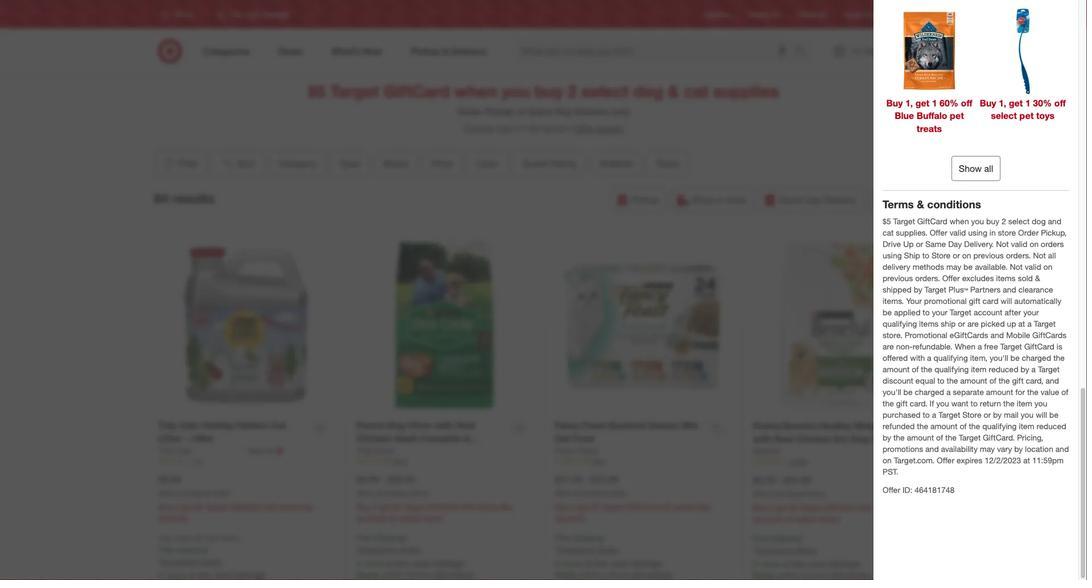Task type: vqa. For each thing, say whether or not it's contained in the screenshot.
Same to the left
yes



Task type: locate. For each thing, give the bounding box(es) containing it.
apply. down $35 on the left bottom
[[202, 557, 223, 567]]

0 horizontal spatial not
[[997, 239, 1009, 249]]

2 horizontal spatial hours
[[808, 571, 828, 581]]

2 vertical spatial gift
[[897, 399, 908, 409]]

2 horizontal spatial in
[[753, 559, 760, 569]]

shipping for $25.99
[[573, 533, 603, 543]]

day for $21.49
[[698, 502, 711, 512]]

dog up adult
[[387, 420, 405, 431]]

$5 target giftcard when you buy 2 select dog & cat supplies order pickup or same day delivery only
[[308, 81, 779, 117]]

supplies.
[[896, 228, 928, 238]]

oakridge for $40.99
[[828, 559, 860, 569]]

1 horizontal spatial chow
[[408, 420, 433, 431]]

1 vertical spatial chow
[[374, 446, 394, 456]]

your
[[932, 308, 948, 318], [1024, 308, 1039, 318]]

1 horizontal spatial cat
[[555, 433, 570, 444]]

terms
[[883, 198, 914, 211]]

oakridge for $25.99
[[630, 559, 662, 569]]

get inside $9.99 when purchased online buy 2 get $5 target giftcard with same-day services
[[181, 502, 193, 512]]

1 vertical spatial store
[[963, 410, 982, 420]]

in for $6.99
[[357, 559, 363, 569]]

0 vertical spatial store
[[932, 251, 951, 261]]

1 horizontal spatial reduced
[[1037, 422, 1067, 432]]

gift up for
[[1013, 376, 1024, 386]]

online for $6.29 - $40.99
[[807, 490, 826, 498]]

1 vertical spatial order
[[1019, 228, 1039, 238]]

by up card,
[[1021, 365, 1030, 375]]

real up beneful link
[[774, 434, 793, 445]]

1 vertical spatial beneful
[[753, 447, 780, 457]]

1 vertical spatial charged
[[915, 387, 945, 397]]

buy up the 84 items
[[535, 81, 563, 101]]

1, inside buy 1, get 1 60% off blue buffalo pet treats
[[906, 98, 913, 109]]

-
[[184, 433, 188, 444], [381, 474, 385, 485], [585, 474, 588, 485], [778, 475, 781, 486]]

reduced down free
[[989, 365, 1019, 375]]

store right shop
[[726, 194, 747, 205]]

$5 target giftcard when you buy 2 select dog and cat supplies. offer valid using in store order pickup, drive up or same day delivery. not valid on orders using ship to store or on previous orders. not all delivery methods may be available. not valid on previous orders. offer excludes items sold & shipped by target plus™ partners and clearance items. your promotional gift card will automatically be applied to your target account after your qualifying items ship or are picked up at a target store.  promotional egiftcards and mobile giftcards are non-refundable. when a free target giftcard is offered with a qualifying item, you'll be charged the amount of the qualifying item reduced by a target discount equal to the amount of the gift card, and you'll be charged a separate amount for the value of the gift card. if you want to return the item you purchased to a target store or by mail you will be refunded the amount of the qualifying item reduced by the amount of the target giftcard. pricing, promotions and availability may vary by location and on target.com. offer expires 12/2/2023 at 11:59pm pst.
[[883, 217, 1069, 477]]

dry down healthy
[[834, 434, 849, 445]]

- left the 14lbs
[[184, 433, 188, 444]]

1, for select
[[999, 98, 1007, 109]]

a down if
[[932, 410, 937, 420]]

1, up blue
[[906, 98, 913, 109]]

purina inside purina beneful healthy weight with real chicken dry dog food
[[753, 421, 781, 432]]

1 vertical spatial delivery
[[824, 194, 857, 205]]

buy right 60% at top
[[980, 98, 997, 109]]

2 horizontal spatial san
[[793, 559, 806, 569]]

tidy for tidy cats holiday pattern cat litter - 14lbs
[[158, 420, 176, 431]]

services inside $6.29 - $40.99 when purchased online buy 2 get $5 target giftcard with same-day services on select items
[[753, 514, 783, 524]]

non-
[[897, 342, 913, 352]]

1 tidy from the top
[[158, 420, 176, 431]]

0 horizontal spatial order
[[457, 106, 482, 117]]

2 horizontal spatial pickup
[[847, 571, 871, 581]]

ready for $6.99
[[357, 570, 379, 580]]

equal
[[916, 376, 936, 386]]

card,
[[1026, 376, 1044, 386]]

free shipping * * exclusions apply. in stock at  san jose oakridge ready within 2 hours with pickup
[[357, 533, 475, 580], [555, 533, 673, 580], [753, 534, 871, 581]]

target
[[845, 10, 863, 18], [330, 81, 379, 101], [894, 217, 915, 227], [925, 285, 947, 295], [950, 308, 972, 318], [1034, 319, 1056, 329], [1001, 342, 1022, 352], [1038, 365, 1060, 375], [939, 410, 961, 420], [959, 433, 981, 443], [205, 502, 227, 512], [404, 502, 425, 512], [602, 502, 624, 512], [800, 503, 822, 513]]

day inside "$5 target giftcard when you buy 2 select dog and cat supplies. offer valid using in store order pickup, drive up or same day delivery. not valid on orders using ship to store or on previous orders. not all delivery methods may be available. not valid on previous orders. offer excludes items sold & shipped by target plus™ partners and clearance items. your promotional gift card will automatically be applied to your target account after your qualifying items ship or are picked up at a target store.  promotional egiftcards and mobile giftcards are non-refundable. when a free target giftcard is offered with a qualifying item, you'll be charged the amount of the qualifying item reduced by a target discount equal to the amount of the gift card, and you'll be charged a separate amount for the value of the gift card. if you want to return the item you purchased to a target store or by mail you will be refunded the amount of the qualifying item reduced by the amount of the target giftcard. pricing, promotions and availability may vary by location and on target.com. offer expires 12/2/2023 at 11:59pm pst."
[[949, 239, 962, 249]]

type button
[[331, 151, 369, 176]]

search button
[[790, 39, 818, 66]]

order left pickup,
[[1019, 228, 1039, 238]]

1061 link
[[555, 457, 730, 467]]

0 vertical spatial feast
[[583, 420, 607, 431]]

off for buy 1, get 1 30% off select pet toys
[[1055, 98, 1066, 109]]

cats down litter
[[176, 446, 192, 456]]

cat up the ¬
[[271, 420, 286, 431]]

0 horizontal spatial gift
[[897, 399, 908, 409]]

pattern
[[236, 420, 268, 431]]

2
[[568, 81, 577, 101], [516, 123, 521, 134], [1002, 217, 1007, 227], [174, 502, 179, 512], [373, 502, 377, 512], [571, 502, 575, 512], [769, 503, 774, 513], [405, 570, 409, 580], [603, 570, 607, 580], [801, 571, 806, 581]]

get inside $6.99 - $28.99 when purchased online buy 2 get $5 target giftcard with same-day services on select items
[[379, 502, 391, 512]]

only ships with $35 orders
[[158, 534, 239, 543]]

using down the drive in the right of the page
[[883, 251, 902, 261]]

exclusions
[[359, 545, 398, 555], [558, 545, 596, 555], [756, 545, 794, 555], [161, 557, 199, 567]]

will down value
[[1036, 410, 1048, 420]]

select inside $5 target giftcard when you buy 2 select dog & cat supplies order pickup or same day delivery only
[[582, 81, 629, 101]]

2043 link
[[357, 457, 532, 467]]

1 horizontal spatial chicken
[[796, 434, 831, 445]]

2 inside $9.99 when purchased online buy 2 get $5 target giftcard with same-day services
[[174, 502, 179, 512]]

delivery
[[575, 106, 610, 117], [824, 194, 857, 205]]

0 vertical spatial will
[[1001, 296, 1013, 306]]

dog down what can we help you find? suggestions appear below search field
[[633, 81, 664, 101]]

items.
[[883, 296, 904, 306]]

0 horizontal spatial 84
[[154, 191, 169, 207]]

$5 inside $6.99 - $28.99 when purchased online buy 2 get $5 target giftcard with same-day services on select items
[[393, 502, 401, 512]]

pickup for $6.99 - $28.99
[[451, 570, 475, 580]]

online down the $40.99
[[807, 490, 826, 498]]

pickup,
[[1041, 228, 1067, 238]]

2 fancy from the top
[[555, 446, 576, 456]]

get up buffalo
[[916, 98, 930, 109]]

day for $6.29
[[896, 503, 909, 513]]

1 horizontal spatial dry
[[834, 434, 849, 445]]

be
[[964, 262, 973, 272], [883, 308, 892, 318], [1011, 353, 1020, 363], [904, 387, 913, 397], [1050, 410, 1059, 420]]

day inside $21.49 - $25.99 when purchased online buy 2 get $5 target giftcard with same-day services
[[698, 502, 711, 512]]

2 inside "$5 target giftcard when you buy 2 select dog and cat supplies. offer valid using in store order pickup, drive up or same day delivery. not valid on orders using ship to store or on previous orders. not all delivery methods may be available. not valid on previous orders. offer excludes items sold & shipped by target plus™ partners and clearance items. your promotional gift card will automatically be applied to your target account after your qualifying items ship or are picked up at a target store.  promotional egiftcards and mobile giftcards are non-refundable. when a free target giftcard is offered with a qualifying item, you'll be charged the amount of the qualifying item reduced by a target discount equal to the amount of the gift card, and you'll be charged a separate amount for the value of the gift card. if you want to return the item you purchased to a target store or by mail you will be refunded the amount of the qualifying item reduced by the amount of the target giftcard. pricing, promotions and availability may vary by location and on target.com. offer expires 12/2/2023 at 11:59pm pst."
[[1002, 217, 1007, 227]]

services inside $9.99 when purchased online buy 2 get $5 target giftcard with same-day services
[[158, 514, 188, 524]]

orders. up 'sold'
[[1006, 251, 1031, 261]]

store up methods
[[932, 251, 951, 261]]

charged up if
[[915, 387, 945, 397]]

purina for real
[[753, 421, 781, 432]]

expires
[[957, 456, 983, 466]]

pet inside buy 1, get 1 60% off blue buffalo pet treats
[[950, 111, 964, 122]]

jose for $6.99 - $28.99
[[412, 559, 429, 569]]

amount up promotions in the right bottom of the page
[[907, 433, 934, 443]]

guest rating
[[523, 158, 576, 169]]

services down $6.29
[[753, 514, 783, 524]]

0 horizontal spatial reduced
[[989, 365, 1019, 375]]

online inside $6.99 - $28.99 when purchased online buy 2 get $5 target giftcard with same-day services on select items
[[411, 489, 429, 498]]

dog inside "$5 target giftcard when you buy 2 select dog and cat supplies. offer valid using in store order pickup, drive up or same day delivery. not valid on orders using ship to store or on previous orders. not all delivery methods may be available. not valid on previous orders. offer excludes items sold & shipped by target plus™ partners and clearance items. your promotional gift card will automatically be applied to your target account after your qualifying items ship or are picked up at a target store.  promotional egiftcards and mobile giftcards are non-refundable. when a free target giftcard is offered with a qualifying item, you'll be charged the amount of the qualifying item reduced by a target discount equal to the amount of the gift card, and you'll be charged a separate amount for the value of the gift card. if you want to return the item you purchased to a target store or by mail you will be refunded the amount of the qualifying item reduced by the amount of the target giftcard. pricing, promotions and availability may vary by location and on target.com. offer expires 12/2/2023 at 11:59pm pst."
[[1032, 217, 1046, 227]]

charged up card,
[[1022, 353, 1052, 363]]

2 horizontal spatial stock
[[762, 559, 781, 569]]

1 vertical spatial cat
[[883, 228, 894, 238]]

not
[[997, 239, 1009, 249], [1034, 251, 1046, 261], [1010, 262, 1023, 272]]

purina beneful healthy weight with real chicken dry dog food image
[[753, 237, 929, 413], [753, 237, 929, 413]]

on up "pst."
[[883, 456, 892, 466]]

real inside purina dog chow with real chicken adult complete & balanced dry dog food
[[456, 420, 475, 431]]

2 horizontal spatial ready
[[753, 571, 776, 581]]

when down "$9.99"
[[158, 489, 176, 498]]

of up equal
[[912, 365, 919, 375]]

1 horizontal spatial same
[[780, 194, 803, 205]]

you right mail at the bottom of page
[[1021, 410, 1034, 420]]

when inside $6.99 - $28.99 when purchased online buy 2 get $5 target giftcard with same-day services on select items
[[357, 489, 374, 498]]

0 vertical spatial beneful
[[784, 421, 817, 432]]

chow inside "link"
[[374, 446, 394, 456]]

offer left details
[[574, 123, 594, 134]]

0 horizontal spatial dog
[[633, 81, 664, 101]]

0 vertical spatial charged
[[1022, 353, 1052, 363]]

2 inside $6.29 - $40.99 when purchased online buy 2 get $5 target giftcard with same-day services on select items
[[769, 503, 774, 513]]

only
[[612, 106, 630, 117]]

2 pet from the left
[[1020, 111, 1034, 122]]

terms & conditions
[[883, 198, 982, 211]]

0 horizontal spatial purina
[[357, 420, 385, 431]]

1 vertical spatial store
[[998, 228, 1016, 238]]

exclusions for $6.29
[[756, 545, 794, 555]]

treats
[[917, 124, 942, 135]]

purina dog chow with real chicken adult complete & balanced dry dog food
[[357, 420, 475, 457]]

to right equal
[[938, 376, 945, 386]]

0 horizontal spatial cat
[[271, 420, 286, 431]]

buy inside $6.29 - $40.99 when purchased online buy 2 get $5 target giftcard with same-day services on select items
[[753, 503, 767, 513]]

2 vertical spatial valid
[[1025, 262, 1042, 272]]

ready for $21.49
[[555, 570, 578, 580]]

when inside $6.29 - $40.99 when purchased online buy 2 get $5 target giftcard with same-day services on select items
[[753, 490, 771, 498]]

online for $6.99 - $28.99
[[411, 489, 429, 498]]

1 horizontal spatial delivery
[[824, 194, 857, 205]]

day inside $6.29 - $40.99 when purchased online buy 2 get $5 target giftcard with same-day services on select items
[[896, 503, 909, 513]]

$35
[[207, 534, 218, 543]]

1 horizontal spatial you'll
[[990, 353, 1009, 363]]

1 horizontal spatial 1,
[[999, 98, 1007, 109]]

with inside $21.49 - $25.99 when purchased online buy 2 get $5 target giftcard with same-day services
[[658, 502, 673, 512]]

0 horizontal spatial are
[[883, 342, 894, 352]]

1 horizontal spatial store
[[963, 410, 982, 420]]

- for $6.99
[[381, 474, 385, 485]]

tidy up litter
[[158, 420, 176, 431]]

pricing,
[[1017, 433, 1044, 443]]

dog up pickup,
[[1032, 217, 1046, 227]]

pst.
[[883, 467, 899, 477]]

methods
[[913, 262, 945, 272]]

card
[[983, 296, 999, 306]]

tidy cats holiday pattern cat litter - 14lbs image
[[158, 237, 334, 413], [158, 237, 334, 413]]

1 horizontal spatial food
[[573, 433, 594, 444]]

0 vertical spatial valid
[[950, 228, 966, 238]]

purina dog chow with real chicken adult complete & balanced dry dog food image
[[357, 237, 532, 413], [357, 237, 532, 413]]

buy inside $5 target giftcard when you buy 2 select dog & cat supplies order pickup or same day delivery only
[[535, 81, 563, 101]]

jose for $6.29 - $40.99
[[809, 559, 826, 569]]

not up 'sold'
[[1010, 262, 1023, 272]]

2 off from the left
[[1055, 98, 1066, 109]]

0 vertical spatial are
[[968, 319, 979, 329]]

buy 1, get 1 30% off select pet toys link
[[978, 6, 1069, 136]]

in
[[357, 559, 363, 569], [555, 559, 561, 569], [753, 559, 760, 569]]

tidy inside tidy cats holiday pattern cat litter - 14lbs
[[158, 420, 176, 431]]

1 for 30%
[[1026, 98, 1031, 109]]

dog down 'weight'
[[852, 434, 870, 445]]

feast inside fancy feast seafood classic wet cat food
[[583, 420, 607, 431]]

1, left 30%
[[999, 98, 1007, 109]]

cat
[[271, 420, 286, 431], [555, 433, 570, 444]]

0 vertical spatial buy
[[535, 81, 563, 101]]

1 vertical spatial may
[[980, 444, 995, 454]]

1 vertical spatial you'll
[[883, 387, 902, 397]]

your down automatically at the bottom of the page
[[1024, 308, 1039, 318]]

apply. for $21.49 - $25.99
[[598, 545, 619, 555]]

chow
[[408, 420, 433, 431], [374, 446, 394, 456]]

1 vertical spatial cats
[[176, 446, 192, 456]]

previous up available.
[[974, 251, 1004, 261]]

services inside $21.49 - $25.99 when purchased online buy 2 get $5 target giftcard with same-day services
[[555, 514, 585, 524]]

- right $6.99
[[381, 474, 385, 485]]

2 1 from the left
[[1026, 98, 1031, 109]]

1 pet from the left
[[950, 111, 964, 122]]

1 horizontal spatial all
[[1049, 251, 1056, 261]]

fancy
[[555, 420, 581, 431], [555, 446, 576, 456]]

available.
[[975, 262, 1008, 272]]

$5 inside $21.49 - $25.99 when purchased online buy 2 get $5 target giftcard with same-day services
[[591, 502, 600, 512]]

cats inside tidy cats holiday pattern cat litter - 14lbs
[[179, 420, 199, 431]]

delivery.
[[965, 239, 994, 249]]

registry
[[705, 10, 730, 18]]

may down giftcard.
[[980, 444, 995, 454]]

get up ships
[[181, 502, 193, 512]]

cats for tidy cats
[[176, 446, 192, 456]]

purchased inside $21.49 - $25.99 when purchased online buy 2 get $5 target giftcard with same-day services
[[575, 489, 607, 498]]

or down return
[[984, 410, 991, 420]]

beneful up $6.29
[[753, 447, 780, 457]]

apply. down $6.29 - $40.99 when purchased online buy 2 get $5 target giftcard with same-day services on select items at the bottom right of page
[[796, 545, 818, 555]]

in for $21.49
[[555, 559, 561, 569]]

or up expires dec 2
[[517, 106, 526, 117]]

tidy for tidy cats
[[158, 446, 173, 456]]

orders
[[1041, 239, 1064, 249], [220, 534, 239, 543]]

& inside $5 target giftcard when you buy 2 select dog & cat supplies order pickup or same day delivery only
[[668, 81, 679, 101]]

food inside purina dog chow with real chicken adult complete & balanced dry dog food
[[438, 446, 460, 457]]

0 vertical spatial day
[[555, 106, 572, 117]]

when inside $21.49 - $25.99 when purchased online buy 2 get $5 target giftcard with same-day services
[[555, 489, 573, 498]]

0 vertical spatial tidy
[[158, 420, 176, 431]]

chicken up dog chow
[[357, 433, 392, 444]]

refunded
[[883, 422, 915, 432]]

exclusions apply. link for $40.99
[[756, 545, 818, 555]]

rating
[[550, 158, 576, 169]]

buy 1, get 1 60% off blue buffalo pet treats image
[[884, 6, 975, 97]]

amount
[[883, 365, 910, 375], [961, 376, 988, 386], [987, 387, 1014, 397], [931, 422, 958, 432], [907, 433, 934, 443]]

dog for &
[[633, 81, 664, 101]]

- left "$25.99"
[[585, 474, 588, 485]]

purchased down "$25.99"
[[575, 489, 607, 498]]

stock for $6.29
[[762, 559, 781, 569]]

free for $6.99
[[357, 533, 372, 543]]

buy down $6.29
[[753, 503, 767, 513]]

0 horizontal spatial jose
[[412, 559, 429, 569]]

14 link
[[158, 457, 334, 467]]

same- inside $9.99 when purchased online buy 2 get $5 target giftcard with same-day services
[[279, 502, 301, 512]]

when down $6.99
[[357, 489, 374, 498]]

0 horizontal spatial chicken
[[357, 433, 392, 444]]

0 horizontal spatial store
[[726, 194, 747, 205]]

dec
[[497, 123, 513, 134]]

order
[[457, 106, 482, 117], [1019, 228, 1039, 238]]

by
[[914, 285, 923, 295], [1021, 365, 1030, 375], [994, 410, 1002, 420], [883, 433, 892, 443], [1015, 444, 1023, 454]]

same- inside $6.99 - $28.99 when purchased online buy 2 get $5 target giftcard with same-day services on select items
[[477, 502, 500, 512]]

0 vertical spatial cat
[[271, 420, 286, 431]]

category
[[279, 158, 316, 169]]

gift left card.
[[897, 399, 908, 409]]

- inside $6.29 - $40.99 when purchased online buy 2 get $5 target giftcard with same-day services on select items
[[778, 475, 781, 486]]

0 horizontal spatial within
[[382, 570, 403, 580]]

1 horizontal spatial cat
[[883, 228, 894, 238]]

1 inside the buy 1, get 1 30% off select pet toys
[[1026, 98, 1031, 109]]

1 off from the left
[[961, 98, 973, 109]]

fancy for fancy feast seafood classic wet cat food
[[555, 420, 581, 431]]

fancy up $21.49
[[555, 446, 576, 456]]

items inside $6.99 - $28.99 when purchased online buy 2 get $5 target giftcard with same-day services on select items
[[423, 514, 443, 524]]

when inside "$5 target giftcard when you buy 2 select dog and cat supplies. offer valid using in store order pickup, drive up or same day delivery. not valid on orders using ship to store or on previous orders. not all delivery methods may be available. not valid on previous orders. offer excludes items sold & shipped by target plus™ partners and clearance items. your promotional gift card will automatically be applied to your target account after your qualifying items ship or are picked up at a target store.  promotional egiftcards and mobile giftcards are non-refundable. when a free target giftcard is offered with a qualifying item, you'll be charged the amount of the qualifying item reduced by a target discount equal to the amount of the gift card, and you'll be charged a separate amount for the value of the gift card. if you want to return the item you purchased to a target store or by mail you will be refunded the amount of the qualifying item reduced by the amount of the target giftcard. pricing, promotions and availability may vary by location and on target.com. offer expires 12/2/2023 at 11:59pm pst."
[[950, 217, 969, 227]]

orders down pickup,
[[1041, 239, 1064, 249]]

0 vertical spatial using
[[969, 228, 988, 238]]

hours for $40.99
[[808, 571, 828, 581]]

by up your
[[914, 285, 923, 295]]

1 horizontal spatial previous
[[974, 251, 1004, 261]]

pickup inside $5 target giftcard when you buy 2 select dog & cat supplies order pickup or same day delivery only
[[485, 106, 514, 117]]

1 horizontal spatial san
[[594, 559, 608, 569]]

0 vertical spatial store
[[726, 194, 747, 205]]

orders right $35 on the left bottom
[[220, 534, 239, 543]]

same- inside $21.49 - $25.99 when purchased online buy 2 get $5 target giftcard with same-day services
[[675, 502, 698, 512]]

1 your from the left
[[932, 308, 948, 318]]

blue
[[895, 111, 914, 122]]

1 horizontal spatial pickup
[[632, 194, 659, 205]]

services down $6.99
[[357, 514, 386, 524]]

1 vertical spatial buy
[[987, 217, 1000, 227]]

- for $6.29
[[778, 475, 781, 486]]

circle
[[865, 10, 883, 18]]

dog
[[387, 420, 405, 431], [852, 434, 870, 445], [357, 446, 371, 456], [418, 446, 436, 457]]

0 horizontal spatial your
[[932, 308, 948, 318]]

1 horizontal spatial may
[[980, 444, 995, 454]]

0 horizontal spatial buy
[[535, 81, 563, 101]]

0 vertical spatial same
[[528, 106, 553, 117]]

real inside purina beneful healthy weight with real chicken dry dog food
[[774, 434, 793, 445]]

cat inside $5 target giftcard when you buy 2 select dog & cat supplies order pickup or same day delivery only
[[684, 81, 709, 101]]

food down complete
[[438, 446, 460, 457]]

or
[[517, 106, 526, 117], [916, 239, 924, 249], [953, 251, 960, 261], [958, 319, 966, 329], [984, 410, 991, 420]]

0 horizontal spatial in
[[716, 194, 724, 205]]

food up fancy feast
[[573, 433, 594, 444]]

items
[[543, 123, 565, 134], [997, 274, 1016, 283], [920, 319, 939, 329], [423, 514, 443, 524], [820, 514, 839, 524]]

buy inside $21.49 - $25.99 when purchased online buy 2 get $5 target giftcard with same-day services
[[555, 502, 569, 512]]

1 for 60%
[[932, 98, 937, 109]]

food inside fancy feast seafood classic wet cat food
[[573, 433, 594, 444]]

1 vertical spatial when
[[950, 217, 969, 227]]

fancy feast seafood classic wet cat food image
[[555, 237, 730, 413], [555, 237, 730, 413]]

0 horizontal spatial off
[[961, 98, 973, 109]]

store down want
[[963, 410, 982, 420]]

cat for supplies
[[684, 81, 709, 101]]

84 for 84 items
[[530, 123, 540, 134]]

1 horizontal spatial 84
[[530, 123, 540, 134]]

feast up fancy feast
[[583, 420, 607, 431]]

84 left results
[[154, 191, 169, 207]]

1 vertical spatial orders
[[220, 534, 239, 543]]

2 vertical spatial not
[[1010, 262, 1023, 272]]

2 horizontal spatial jose
[[809, 559, 826, 569]]

2 1, from the left
[[999, 98, 1007, 109]]

item up pricing,
[[1019, 422, 1035, 432]]

2 vertical spatial same
[[926, 239, 946, 249]]

will up after
[[1001, 296, 1013, 306]]

shipping inside free shipping * * exclusions apply.
[[176, 545, 207, 555]]

0 horizontal spatial chow
[[374, 446, 394, 456]]

shipping
[[375, 533, 405, 543], [573, 533, 603, 543], [771, 534, 802, 544], [176, 545, 207, 555]]

offer down availability
[[937, 456, 955, 466]]

orders inside "$5 target giftcard when you buy 2 select dog and cat supplies. offer valid using in store order pickup, drive up or same day delivery. not valid on orders using ship to store or on previous orders. not all delivery methods may be available. not valid on previous orders. offer excludes items sold & shipped by target plus™ partners and clearance items. your promotional gift card will automatically be applied to your target account after your qualifying items ship or are picked up at a target store.  promotional egiftcards and mobile giftcards are non-refundable. when a free target giftcard is offered with a qualifying item, you'll be charged the amount of the qualifying item reduced by a target discount equal to the amount of the gift card, and you'll be charged a separate amount for the value of the gift card. if you want to return the item you purchased to a target store or by mail you will be refunded the amount of the qualifying item reduced by the amount of the target giftcard. pricing, promotions and availability may vary by location and on target.com. offer expires 12/2/2023 at 11:59pm pst."
[[1041, 239, 1064, 249]]

filter
[[179, 158, 199, 169]]

0 horizontal spatial same
[[528, 106, 553, 117]]

tidy cats
[[158, 446, 192, 456]]

1,
[[906, 98, 913, 109], [999, 98, 1007, 109]]

you up dec
[[502, 81, 530, 101]]

jose
[[412, 559, 429, 569], [610, 559, 627, 569], [809, 559, 826, 569]]

2 horizontal spatial gift
[[1013, 376, 1024, 386]]

free shipping * * exclusions apply. in stock at  san jose oakridge ready within 2 hours with pickup for $6.99 - $28.99
[[357, 533, 475, 580]]

details
[[597, 123, 624, 134]]

may up plus™
[[947, 262, 962, 272]]

buy down $6.99
[[357, 502, 371, 512]]

same- for $6.29 - $40.99
[[874, 503, 896, 513]]

dog inside $5 target giftcard when you buy 2 select dog & cat supplies order pickup or same day delivery only
[[633, 81, 664, 101]]

0 vertical spatial orders
[[1041, 239, 1064, 249]]

order inside $5 target giftcard when you buy 2 select dog & cat supplies order pickup or same day delivery only
[[457, 106, 482, 117]]

promotions
[[883, 444, 924, 454]]

sort button
[[212, 151, 265, 176]]

item,
[[971, 353, 988, 363]]

same-
[[279, 502, 301, 512], [477, 502, 500, 512], [675, 502, 698, 512], [874, 503, 896, 513]]

when inside "$5 target giftcard when you buy 2 select dog and cat supplies. offer valid using in store order pickup, drive up or same day delivery. not valid on orders using ship to store or on previous orders. not all delivery methods may be available. not valid on previous orders. offer excludes items sold & shipped by target plus™ partners and clearance items. your promotional gift card will automatically be applied to your target account after your qualifying items ship or are picked up at a target store.  promotional egiftcards and mobile giftcards are non-refundable. when a free target giftcard is offered with a qualifying item, you'll be charged the amount of the qualifying item reduced by a target discount equal to the amount of the gift card, and you'll be charged a separate amount for the value of the gift card. if you want to return the item you purchased to a target store or by mail you will be refunded the amount of the qualifying item reduced by the amount of the target giftcard. pricing, promotions and availability may vary by location and on target.com. offer expires 12/2/2023 at 11:59pm pst."
[[955, 342, 976, 352]]

2 vertical spatial day
[[949, 239, 962, 249]]

off right 60% at top
[[961, 98, 973, 109]]

qualifying
[[883, 319, 917, 329], [934, 353, 968, 363], [935, 365, 969, 375], [983, 422, 1017, 432]]

free shipping * * exclusions apply. in stock at  san jose oakridge ready within 2 hours with pickup for $6.29 - $40.99
[[753, 534, 871, 581]]

& up 'clearance'
[[1036, 274, 1041, 283]]

fancy for fancy feast
[[555, 446, 576, 456]]

get down the $40.99
[[776, 503, 787, 513]]

services
[[158, 514, 188, 524], [357, 514, 386, 524], [555, 514, 585, 524], [753, 514, 783, 524]]

feast inside fancy feast link
[[578, 446, 598, 456]]

& inside "$5 target giftcard when you buy 2 select dog and cat supplies. offer valid using in store order pickup, drive up or same day delivery. not valid on orders using ship to store or on previous orders. not all delivery methods may be available. not valid on previous orders. offer excludes items sold & shipped by target plus™ partners and clearance items. your promotional gift card will automatically be applied to your target account after your qualifying items ship or are picked up at a target store.  promotional egiftcards and mobile giftcards are non-refundable. when a free target giftcard is offered with a qualifying item, you'll be charged the amount of the qualifying item reduced by a target discount equal to the amount of the gift card, and you'll be charged a separate amount for the value of the gift card. if you want to return the item you purchased to a target store or by mail you will be refunded the amount of the qualifying item reduced by the amount of the target giftcard. pricing, promotions and availability may vary by location and on target.com. offer expires 12/2/2023 at 11:59pm pst."
[[1036, 274, 1041, 283]]

cat inside "$5 target giftcard when you buy 2 select dog and cat supplies. offer valid using in store order pickup, drive up or same day delivery. not valid on orders using ship to store or on previous orders. not all delivery methods may be available. not valid on previous orders. offer excludes items sold & shipped by target plus™ partners and clearance items. your promotional gift card will automatically be applied to your target account after your qualifying items ship or are picked up at a target store.  promotional egiftcards and mobile giftcards are non-refundable. when a free target giftcard is offered with a qualifying item, you'll be charged the amount of the qualifying item reduced by a target discount equal to the amount of the gift card, and you'll be charged a separate amount for the value of the gift card. if you want to return the item you purchased to a target store or by mail you will be refunded the amount of the qualifying item reduced by the amount of the target giftcard. pricing, promotions and availability may vary by location and on target.com. offer expires 12/2/2023 at 11:59pm pst."
[[883, 228, 894, 238]]

1 horizontal spatial when
[[950, 217, 969, 227]]

1, inside the buy 1, get 1 30% off select pet toys
[[999, 98, 1007, 109]]

when for purina dog chow with real chicken adult complete & balanced dry dog food
[[357, 489, 374, 498]]

valid
[[950, 228, 966, 238], [1012, 239, 1028, 249], [1025, 262, 1042, 272]]

giftcard inside $21.49 - $25.99 when purchased online buy 2 get $5 target giftcard with same-day services
[[626, 502, 656, 512]]

sort
[[237, 158, 255, 169]]

day inside button
[[806, 194, 822, 205]]

buy 1, get 1 60% off blue buffalo pet treats link
[[884, 6, 975, 136]]

2 horizontal spatial food
[[872, 434, 894, 445]]

brand
[[384, 158, 408, 169]]

when inside $5 target giftcard when you buy 2 select dog & cat supplies order pickup or same day delivery only
[[455, 81, 497, 101]]

san for $40.99
[[793, 559, 806, 569]]

84 for 84 results
[[154, 191, 169, 207]]

1 vertical spatial feast
[[578, 446, 598, 456]]

2 tidy from the top
[[158, 446, 173, 456]]

order inside "$5 target giftcard when you buy 2 select dog and cat supplies. offer valid using in store order pickup, drive up or same day delivery. not valid on orders using ship to store or on previous orders. not all delivery methods may be available. not valid on previous orders. offer excludes items sold & shipped by target plus™ partners and clearance items. your promotional gift card will automatically be applied to your target account after your qualifying items ship or are picked up at a target store.  promotional egiftcards and mobile giftcards are non-refundable. when a free target giftcard is offered with a qualifying item, you'll be charged the amount of the qualifying item reduced by a target discount equal to the amount of the gift card, and you'll be charged a separate amount for the value of the gift card. if you want to return the item you purchased to a target store or by mail you will be refunded the amount of the qualifying item reduced by the amount of the target giftcard. pricing, promotions and availability may vary by location and on target.com. offer expires 12/2/2023 at 11:59pm pst."
[[1019, 228, 1039, 238]]

food
[[573, 433, 594, 444], [872, 434, 894, 445], [438, 446, 460, 457]]

store inside button
[[726, 194, 747, 205]]

you'll down discount on the right
[[883, 387, 902, 397]]

when for purina beneful healthy weight with real chicken dry dog food
[[753, 490, 771, 498]]

adult
[[394, 433, 417, 444]]

purina
[[357, 420, 385, 431], [753, 421, 781, 432]]

1 horizontal spatial 1
[[1026, 98, 1031, 109]]

1 fancy from the top
[[555, 420, 581, 431]]

dry inside purina beneful healthy weight with real chicken dry dog food
[[834, 434, 849, 445]]

exclusions apply. link for $25.99
[[558, 545, 619, 555]]

0 vertical spatial fancy
[[555, 420, 581, 431]]

delivery
[[883, 262, 911, 272]]

you'll down free
[[990, 353, 1009, 363]]

day inside $6.99 - $28.99 when purchased online buy 2 get $5 target giftcard with same-day services on select items
[[500, 502, 513, 512]]

pickup button
[[611, 187, 667, 213]]

1 1 from the left
[[932, 98, 937, 109]]

shipping for $40.99
[[771, 534, 802, 544]]

store up available.
[[998, 228, 1016, 238]]

1 1, from the left
[[906, 98, 913, 109]]

dog inside "link"
[[357, 446, 371, 456]]

online
[[212, 489, 231, 498], [411, 489, 429, 498], [609, 489, 627, 498], [807, 490, 826, 498]]

the
[[1054, 353, 1065, 363], [921, 365, 933, 375], [947, 376, 958, 386], [999, 376, 1010, 386], [1028, 387, 1039, 397], [883, 399, 894, 409], [1004, 399, 1015, 409], [917, 422, 929, 432], [969, 422, 981, 432], [894, 433, 905, 443], [946, 433, 957, 443]]

0 horizontal spatial beneful
[[753, 447, 780, 457]]

san for $25.99
[[594, 559, 608, 569]]

all inside button
[[985, 163, 994, 174]]

0 vertical spatial orders.
[[1006, 251, 1031, 261]]

exclusions inside free shipping * * exclusions apply.
[[161, 557, 199, 567]]

shop in store button
[[671, 187, 754, 213]]

buy for and
[[987, 217, 1000, 227]]

$21.49
[[555, 474, 582, 485]]

- inside $6.99 - $28.99 when purchased online buy 2 get $5 target giftcard with same-day services on select items
[[381, 474, 385, 485]]

0 horizontal spatial san
[[396, 559, 410, 569]]

purchased inside $6.29 - $40.99 when purchased online buy 2 get $5 target giftcard with same-day services on select items
[[773, 490, 805, 498]]

0 horizontal spatial store
[[932, 251, 951, 261]]

1 horizontal spatial your
[[1024, 308, 1039, 318]]

within for $25.99
[[580, 570, 601, 580]]

1 vertical spatial pickup
[[632, 194, 659, 205]]

online for $21.49 - $25.99
[[609, 489, 627, 498]]

0 vertical spatial gift
[[969, 296, 981, 306]]

purina beneful healthy weight with real chicken dry dog food
[[753, 421, 894, 445]]

and up target.com.
[[926, 444, 939, 454]]

using up delivery.
[[969, 228, 988, 238]]

select inside "$5 target giftcard when you buy 2 select dog and cat supplies. offer valid using in store order pickup, drive up or same day delivery. not valid on orders using ship to store or on previous orders. not all delivery methods may be available. not valid on previous orders. offer excludes items sold & shipped by target plus™ partners and clearance items. your promotional gift card will automatically be applied to your target account after your qualifying items ship or are picked up at a target store.  promotional egiftcards and mobile giftcards are non-refundable. when a free target giftcard is offered with a qualifying item, you'll be charged the amount of the qualifying item reduced by a target discount equal to the amount of the gift card, and you'll be charged a separate amount for the value of the gift card. if you want to return the item you purchased to a target store or by mail you will be refunded the amount of the qualifying item reduced by the amount of the target giftcard. pricing, promotions and availability may vary by location and on target.com. offer expires 12/2/2023 at 11:59pm pst."
[[1009, 217, 1030, 227]]

get left 30%
[[1009, 98, 1023, 109]]

buy 1, get 1 30% off select pet toys image
[[978, 6, 1069, 97]]

same day delivery
[[780, 194, 857, 205]]

0 horizontal spatial using
[[883, 251, 902, 261]]

cat inside fancy feast seafood classic wet cat food
[[555, 433, 570, 444]]

your down promotional
[[932, 308, 948, 318]]

online inside $21.49 - $25.99 when purchased online buy 2 get $5 target giftcard with same-day services
[[609, 489, 627, 498]]

mail
[[1004, 410, 1019, 420]]

tidy down litter
[[158, 446, 173, 456]]

1 horizontal spatial not
[[1010, 262, 1023, 272]]

day
[[555, 106, 572, 117], [806, 194, 822, 205], [949, 239, 962, 249]]

buy 1, get 1 60% off blue buffalo pet treats
[[887, 98, 973, 135]]

0 vertical spatial may
[[947, 262, 962, 272]]

promotional
[[925, 296, 967, 306]]

get down $21.49
[[578, 502, 589, 512]]

1 horizontal spatial stock
[[564, 559, 583, 569]]

offer left "id:"
[[883, 485, 901, 495]]

target inside $9.99 when purchased online buy 2 get $5 target giftcard with same-day services
[[205, 502, 227, 512]]

online down "$25.99"
[[609, 489, 627, 498]]

same- inside $6.29 - $40.99 when purchased online buy 2 get $5 target giftcard with same-day services on select items
[[874, 503, 896, 513]]

purchased for fancy feast seafood classic wet cat food
[[575, 489, 607, 498]]

be down discount on the right
[[904, 387, 913, 397]]

not right delivery.
[[997, 239, 1009, 249]]

2043
[[392, 457, 407, 466]]



Task type: describe. For each thing, give the bounding box(es) containing it.
amount up return
[[987, 387, 1014, 397]]

giftcards
[[1033, 330, 1067, 340]]

offer id: 464181748
[[883, 485, 955, 495]]

& inside purina dog chow with real chicken adult complete & balanced dry dog food
[[464, 433, 470, 444]]

on inside $6.99 - $28.99 when purchased online buy 2 get $5 target giftcard with same-day services on select items
[[389, 514, 398, 524]]

with inside $9.99 when purchased online buy 2 get $5 target giftcard with same-day services
[[262, 502, 277, 512]]

0 horizontal spatial charged
[[915, 387, 945, 397]]

2 inside $21.49 - $25.99 when purchased online buy 2 get $5 target giftcard with same-day services
[[571, 502, 575, 512]]

$6.99
[[357, 474, 379, 485]]

balanced
[[357, 446, 397, 457]]

a down refundable.
[[928, 353, 932, 363]]

services for $6.29
[[753, 514, 783, 524]]

material button
[[590, 151, 643, 176]]

show all
[[959, 163, 994, 174]]

id:
[[903, 485, 913, 495]]

be down 'items.'
[[883, 308, 892, 318]]

ready for $6.29
[[753, 571, 776, 581]]

fancy feast link
[[555, 445, 598, 457]]

filter button
[[154, 151, 207, 176]]

a up mobile
[[1028, 319, 1032, 329]]

apply. for $6.99 - $28.99
[[400, 545, 421, 555]]

0 vertical spatial not
[[997, 239, 1009, 249]]

purchased inside "$5 target giftcard when you buy 2 select dog and cat supplies. offer valid using in store order pickup, drive up or same day delivery. not valid on orders using ship to store or on previous orders. not all delivery methods may be available. not valid on previous orders. offer excludes items sold & shipped by target plus™ partners and clearance items. your promotional gift card will automatically be applied to your target account after your qualifying items ship or are picked up at a target store.  promotional egiftcards and mobile giftcards are non-refundable. when a free target giftcard is offered with a qualifying item, you'll be charged the amount of the qualifying item reduced by a target discount equal to the amount of the gift card, and you'll be charged a separate amount for the value of the gift card. if you want to return the item you purchased to a target store or by mail you will be refunded the amount of the qualifying item reduced by the amount of the target giftcard. pricing, promotions and availability may vary by location and on target.com. offer expires 12/2/2023 at 11:59pm pst."
[[883, 410, 921, 420]]

you up delivery.
[[972, 217, 985, 227]]

of up availability
[[937, 433, 944, 443]]

target.com.
[[894, 456, 935, 466]]

ship
[[941, 319, 956, 329]]

get inside buy 1, get 1 60% off blue buffalo pet treats
[[916, 98, 930, 109]]

a up card,
[[1032, 365, 1036, 375]]

apply. inside free shipping * * exclusions apply.
[[202, 557, 223, 567]]

drive
[[883, 239, 901, 249]]

stock for $6.99
[[365, 559, 385, 569]]

in inside button
[[716, 194, 724, 205]]

1 horizontal spatial using
[[969, 228, 988, 238]]

complete
[[420, 433, 462, 444]]

mobile
[[1007, 330, 1031, 340]]

apply. for $6.29 - $40.99
[[796, 545, 818, 555]]

same inside $5 target giftcard when you buy 2 select dog & cat supplies order pickup or same day delivery only
[[528, 106, 553, 117]]

to up methods
[[923, 251, 930, 261]]

in for $6.29
[[753, 559, 760, 569]]

cat inside tidy cats holiday pattern cat litter - 14lbs
[[271, 420, 286, 431]]

be down value
[[1050, 410, 1059, 420]]

0 horizontal spatial you'll
[[883, 387, 902, 397]]

cat for supplies.
[[883, 228, 894, 238]]

free for $21.49
[[555, 533, 571, 543]]

healthy
[[819, 421, 852, 432]]

dog chow link
[[357, 445, 394, 457]]

and up pickup,
[[1048, 217, 1062, 227]]

items inside $6.29 - $40.99 when purchased online buy 2 get $5 target giftcard with same-day services on select items
[[820, 514, 839, 524]]

amount up separate
[[961, 376, 988, 386]]

feast for fancy feast seafood classic wet cat food
[[583, 420, 607, 431]]

target inside $6.29 - $40.99 when purchased online buy 2 get $5 target giftcard with same-day services on select items
[[800, 503, 822, 513]]

qualifying down refundable.
[[934, 353, 968, 363]]

1 vertical spatial item
[[1017, 399, 1033, 409]]

get inside $6.29 - $40.99 when purchased online buy 2 get $5 target giftcard with same-day services on select items
[[776, 503, 787, 513]]

store inside "$5 target giftcard when you buy 2 select dog and cat supplies. offer valid using in store order pickup, drive up or same day delivery. not valid on orders using ship to store or on previous orders. not all delivery methods may be available. not valid on previous orders. offer excludes items sold & shipped by target plus™ partners and clearance items. your promotional gift card will automatically be applied to your target account after your qualifying items ship or are picked up at a target store.  promotional egiftcards and mobile giftcards are non-refundable. when a free target giftcard is offered with a qualifying item, you'll be charged the amount of the qualifying item reduced by a target discount equal to the amount of the gift card, and you'll be charged a separate amount for the value of the gift card. if you want to return the item you purchased to a target store or by mail you will be refunded the amount of the qualifying item reduced by the amount of the target giftcard. pricing, promotions and availability may vary by location and on target.com. offer expires 12/2/2023 at 11:59pm pst."
[[998, 228, 1016, 238]]

discount
[[883, 376, 914, 386]]

buy inside $6.99 - $28.99 when purchased online buy 2 get $5 target giftcard with same-day services on select items
[[357, 502, 371, 512]]

promotional
[[905, 330, 948, 340]]

your
[[907, 296, 922, 306]]

1 vertical spatial valid
[[1012, 239, 1028, 249]]

purchased for purina beneful healthy weight with real chicken dry dog food
[[773, 490, 805, 498]]

with inside $6.99 - $28.99 when purchased online buy 2 get $5 target giftcard with same-day services on select items
[[460, 502, 475, 512]]

same- for $21.49 - $25.99
[[675, 502, 698, 512]]

show
[[959, 163, 982, 174]]

all inside "$5 target giftcard when you buy 2 select dog and cat supplies. offer valid using in store order pickup, drive up or same day delivery. not valid on orders using ship to store or on previous orders. not all delivery methods may be available. not valid on previous orders. offer excludes items sold & shipped by target plus™ partners and clearance items. your promotional gift card will automatically be applied to your target account after your qualifying items ship or are picked up at a target store.  promotional egiftcards and mobile giftcards are non-refundable. when a free target giftcard is offered with a qualifying item, you'll be charged the amount of the qualifying item reduced by a target discount equal to the amount of the gift card, and you'll be charged a separate amount for the value of the gift card. if you want to return the item you purchased to a target store or by mail you will be refunded the amount of the qualifying item reduced by the amount of the target giftcard. pricing, promotions and availability may vary by location and on target.com. offer expires 12/2/2023 at 11:59pm pst."
[[1049, 251, 1056, 261]]

you inside $5 target giftcard when you buy 2 select dog & cat supplies order pickup or same day delivery only
[[502, 81, 530, 101]]

partners
[[971, 285, 1001, 295]]

shipping for $28.99
[[375, 533, 405, 543]]

$5 inside "$5 target giftcard when you buy 2 select dog and cat supplies. offer valid using in store order pickup, drive up or same day delivery. not valid on orders using ship to store or on previous orders. not all delivery methods may be available. not valid on previous orders. offer excludes items sold & shipped by target plus™ partners and clearance items. your promotional gift card will automatically be applied to your target account after your qualifying items ship or are picked up at a target store.  promotional egiftcards and mobile giftcards are non-refundable. when a free target giftcard is offered with a qualifying item, you'll be charged the amount of the qualifying item reduced by a target discount equal to the amount of the gift card, and you'll be charged a separate amount for the value of the gift card. if you want to return the item you purchased to a target store or by mail you will be refunded the amount of the qualifying item reduced by the amount of the target giftcard. pricing, promotions and availability may vary by location and on target.com. offer expires 12/2/2023 at 11:59pm pst."
[[883, 217, 891, 227]]

delivery inside button
[[824, 194, 857, 205]]

amount down offered
[[883, 365, 910, 375]]

or right up
[[916, 239, 924, 249]]

of up return
[[990, 376, 997, 386]]

on inside $6.29 - $40.99 when purchased online buy 2 get $5 target giftcard with same-day services on select items
[[785, 514, 794, 524]]

chicken inside purina dog chow with real chicken adult complete & balanced dry dog food
[[357, 433, 392, 444]]

and up 11:59pm
[[1056, 444, 1069, 454]]

1 vertical spatial using
[[883, 251, 902, 261]]

oakridge for $28.99
[[431, 559, 464, 569]]

dog inside purina beneful healthy weight with real chicken dry dog food
[[852, 434, 870, 445]]

1 vertical spatial gift
[[1013, 376, 1024, 386]]

$28.99
[[387, 474, 415, 485]]

0 horizontal spatial orders.
[[916, 274, 940, 283]]

pet inside the buy 1, get 1 30% off select pet toys
[[1020, 111, 1034, 122]]

find stores link
[[901, 9, 936, 19]]

cats for tidy cats holiday pattern cat litter - 14lbs
[[179, 420, 199, 431]]

2 inside $5 target giftcard when you buy 2 select dog & cat supplies order pickup or same day delivery only
[[568, 81, 577, 101]]

purina beneful healthy weight with real chicken dry dog food link
[[753, 420, 902, 446]]

seafood
[[609, 420, 645, 431]]

feast for fancy feast
[[578, 446, 598, 456]]

beneful inside purina beneful healthy weight with real chicken dry dog food
[[784, 421, 817, 432]]

weekly ad
[[749, 10, 781, 18]]

1 horizontal spatial gift
[[969, 296, 981, 306]]

in inside "$5 target giftcard when you buy 2 select dog and cat supplies. offer valid using in store order pickup, drive up or same day delivery. not valid on orders using ship to store or on previous orders. not all delivery methods may be available. not valid on previous orders. offer excludes items sold & shipped by target plus™ partners and clearance items. your promotional gift card will automatically be applied to your target account after your qualifying items ship or are picked up at a target store.  promotional egiftcards and mobile giftcards are non-refundable. when a free target giftcard is offered with a qualifying item, you'll be charged the amount of the qualifying item reduced by a target discount equal to the amount of the gift card, and you'll be charged a separate amount for the value of the gift card. if you want to return the item you purchased to a target store or by mail you will be refunded the amount of the qualifying item reduced by the amount of the target giftcard. pricing, promotions and availability may vary by location and on target.com. offer expires 12/2/2023 at 11:59pm pst."
[[990, 228, 996, 238]]

jose for $21.49 - $25.99
[[610, 559, 627, 569]]

with inside "$5 target giftcard when you buy 2 select dog and cat supplies. offer valid using in store order pickup, drive up or same day delivery. not valid on orders using ship to store or on previous orders. not all delivery methods may be available. not valid on previous orders. offer excludes items sold & shipped by target plus™ partners and clearance items. your promotional gift card will automatically be applied to your target account after your qualifying items ship or are picked up at a target store.  promotional egiftcards and mobile giftcards are non-refundable. when a free target giftcard is offered with a qualifying item, you'll be charged the amount of the qualifying item reduced by a target discount equal to the amount of the gift card, and you'll be charged a separate amount for the value of the gift card. if you want to return the item you purchased to a target store or by mail you will be refunded the amount of the qualifying item reduced by the amount of the target giftcard. pricing, promotions and availability may vary by location and on target.com. offer expires 12/2/2023 at 11:59pm pst."
[[911, 353, 925, 363]]

category button
[[269, 151, 326, 176]]

plus™
[[949, 285, 968, 295]]

san for $28.99
[[396, 559, 410, 569]]

or right the ship
[[958, 319, 966, 329]]

with inside $6.29 - $40.99 when purchased online buy 2 get $5 target giftcard with same-day services on select items
[[857, 503, 871, 513]]

qualifying up separate
[[935, 365, 969, 375]]

free shipping * * exclusions apply. in stock at  san jose oakridge ready within 2 hours with pickup for $21.49 - $25.99
[[555, 533, 673, 580]]

¬
[[276, 445, 283, 457]]

of down want
[[960, 422, 967, 432]]

or up plus™
[[953, 251, 960, 261]]

ad
[[772, 10, 781, 18]]

$5 inside $6.29 - $40.99 when purchased online buy 2 get $5 target giftcard with same-day services on select items
[[790, 503, 798, 513]]

chicken inside purina beneful healthy weight with real chicken dry dog food
[[796, 434, 831, 445]]

free inside free shipping * * exclusions apply.
[[158, 545, 174, 555]]

or inside $5 target giftcard when you buy 2 select dog & cat supplies order pickup or same day delivery only
[[517, 106, 526, 117]]

holiday
[[201, 420, 234, 431]]

hours for $28.99
[[411, 570, 432, 580]]

buy inside the buy 1, get 1 30% off select pet toys
[[980, 98, 997, 109]]

- for $21.49
[[585, 474, 588, 485]]

buy 1, get 1 30% off select pet toys
[[980, 98, 1066, 122]]

be down mobile
[[1011, 353, 1020, 363]]

fancy feast
[[555, 446, 598, 456]]

want
[[952, 399, 969, 409]]

delivery inside $5 target giftcard when you buy 2 select dog & cat supplies order pickup or same day delivery only
[[575, 106, 610, 117]]

beneful link
[[753, 446, 780, 457]]

giftcard inside $6.29 - $40.99 when purchased online buy 2 get $5 target giftcard with same-day services on select items
[[824, 503, 854, 513]]

purina for chicken
[[357, 420, 385, 431]]

to right applied
[[923, 308, 930, 318]]

by right vary
[[1015, 444, 1023, 454]]

up
[[1007, 319, 1017, 329]]

at inside the new at ¬
[[266, 446, 273, 456]]

giftcard inside $6.99 - $28.99 when purchased online buy 2 get $5 target giftcard with same-day services on select items
[[428, 502, 458, 512]]

0 vertical spatial previous
[[974, 251, 1004, 261]]

registry link
[[705, 9, 730, 19]]

exclusions for $21.49
[[558, 545, 596, 555]]

type
[[340, 158, 360, 169]]

and up value
[[1046, 376, 1060, 386]]

same inside "$5 target giftcard when you buy 2 select dog and cat supplies. offer valid using in store order pickup, drive up or same day delivery. not valid on orders using ship to store or on previous orders. not all delivery methods may be available. not valid on previous orders. offer excludes items sold & shipped by target plus™ partners and clearance items. your promotional gift card will automatically be applied to your target account after your qualifying items ship or are picked up at a target store.  promotional egiftcards and mobile giftcards are non-refundable. when a free target giftcard is offered with a qualifying item, you'll be charged the amount of the qualifying item reduced by a target discount equal to the amount of the gift card, and you'll be charged a separate amount for the value of the gift card. if you want to return the item you purchased to a target store or by mail you will be refunded the amount of the qualifying item reduced by the amount of the target giftcard. pricing, promotions and availability may vary by location and on target.com. offer expires 12/2/2023 at 11:59pm pst."
[[926, 239, 946, 249]]

stores
[[916, 10, 936, 18]]

excludes
[[963, 274, 994, 283]]

be up excludes
[[964, 262, 973, 272]]

qualifying up store.
[[883, 319, 917, 329]]

$9.99
[[158, 474, 181, 485]]

2 your from the left
[[1024, 308, 1039, 318]]

target inside $5 target giftcard when you buy 2 select dog & cat supplies order pickup or same day delivery only
[[330, 81, 379, 101]]

1 horizontal spatial are
[[968, 319, 979, 329]]

0 horizontal spatial will
[[1001, 296, 1013, 306]]

$6.29
[[753, 475, 775, 486]]

& right terms at right
[[917, 198, 925, 211]]

0 horizontal spatial orders
[[220, 534, 239, 543]]

12/2/2023
[[985, 456, 1021, 466]]

and down the picked
[[991, 330, 1004, 340]]

day for $6.99
[[500, 502, 513, 512]]

target inside $6.99 - $28.99 when purchased online buy 2 get $5 target giftcard with same-day services on select items
[[404, 502, 425, 512]]

2 horizontal spatial not
[[1034, 251, 1046, 261]]

same- for $6.99 - $28.99
[[477, 502, 500, 512]]

guest
[[523, 158, 547, 169]]

within for $28.99
[[382, 570, 403, 580]]

target circle
[[845, 10, 883, 18]]

new at ¬
[[248, 445, 283, 457]]

purchased for purina dog chow with real chicken adult complete & balanced dry dog food
[[376, 489, 409, 498]]

off for buy 1, get 1 60% off blue buffalo pet treats
[[961, 98, 973, 109]]

results
[[172, 191, 215, 207]]

0 vertical spatial item
[[971, 365, 987, 375]]

by down return
[[994, 410, 1002, 420]]

amount down if
[[931, 422, 958, 432]]

offer up plus™
[[943, 274, 960, 283]]

and up after
[[1003, 285, 1017, 295]]

on up 'clearance'
[[1044, 262, 1053, 272]]

with inside purina beneful healthy weight with real chicken dry dog food
[[753, 434, 772, 445]]

on down delivery.
[[963, 251, 972, 261]]

guest rating button
[[513, 151, 586, 176]]

after
[[1005, 308, 1022, 318]]

get inside $21.49 - $25.99 when purchased online buy 2 get $5 target giftcard with same-day services
[[578, 502, 589, 512]]

1 horizontal spatial will
[[1036, 410, 1048, 420]]

only
[[158, 534, 172, 543]]

brand button
[[374, 151, 418, 176]]

target inside $21.49 - $25.99 when purchased online buy 2 get $5 target giftcard with same-day services
[[602, 502, 624, 512]]

location
[[1025, 444, 1054, 454]]

free
[[985, 342, 998, 352]]

of right value
[[1062, 387, 1069, 397]]

dry inside purina dog chow with real chicken adult complete & balanced dry dog food
[[400, 446, 415, 457]]

pickup for $21.49 - $25.99
[[649, 570, 673, 580]]

offer inside "button"
[[574, 123, 594, 134]]

toys
[[1037, 111, 1055, 122]]

a left separate
[[947, 387, 951, 397]]

select inside $6.99 - $28.99 when purchased online buy 2 get $5 target giftcard with same-day services on select items
[[400, 514, 421, 524]]

when for and
[[950, 217, 969, 227]]

select inside the buy 1, get 1 30% off select pet toys
[[991, 111, 1017, 122]]

to down if
[[923, 410, 930, 420]]

up
[[904, 239, 914, 249]]

1 horizontal spatial orders.
[[1006, 251, 1031, 261]]

What can we help you find? suggestions appear below search field
[[515, 39, 798, 64]]

services for $21.49
[[555, 514, 585, 524]]

to down separate
[[971, 399, 978, 409]]

offer right supplies.
[[930, 228, 948, 238]]

giftcard.
[[983, 433, 1015, 443]]

464181748
[[915, 485, 955, 495]]

is
[[1057, 342, 1063, 352]]

when inside $9.99 when purchased online buy 2 get $5 target giftcard with same-day services
[[158, 489, 176, 498]]

fancy feast seafood classic wet cat food link
[[555, 419, 704, 445]]

chow inside purina dog chow with real chicken adult complete & balanced dry dog food
[[408, 420, 433, 431]]

tidy cats holiday pattern cat litter - 14lbs
[[158, 420, 286, 444]]

deals button
[[647, 151, 689, 176]]

refundable.
[[913, 342, 953, 352]]

stock for $21.49
[[564, 559, 583, 569]]

hours for $25.99
[[610, 570, 630, 580]]

get inside the buy 1, get 1 30% off select pet toys
[[1009, 98, 1023, 109]]

deals
[[657, 158, 680, 169]]

$5 inside $9.99 when purchased online buy 2 get $5 target giftcard with same-day services
[[195, 502, 203, 512]]

dog down complete
[[418, 446, 436, 457]]

a left free
[[978, 342, 982, 352]]

when for &
[[455, 81, 497, 101]]

purchased inside $9.99 when purchased online buy 2 get $5 target giftcard with same-day services
[[178, 489, 211, 498]]

1 vertical spatial are
[[883, 342, 894, 352]]

giftcard inside $5 target giftcard when you buy 2 select dog & cat supplies order pickup or same day delivery only
[[384, 81, 450, 101]]

$6.99 - $28.99 when purchased online buy 2 get $5 target giftcard with same-day services on select items
[[357, 474, 513, 524]]

when for fancy feast seafood classic wet cat food
[[555, 489, 573, 498]]

dog for and
[[1032, 217, 1046, 227]]

buy for &
[[535, 81, 563, 101]]

buy inside $9.99 when purchased online buy 2 get $5 target giftcard with same-day services
[[158, 502, 172, 512]]

- inside tidy cats holiday pattern cat litter - 14lbs
[[184, 433, 188, 444]]

qualifying up giftcard.
[[983, 422, 1017, 432]]

you right if
[[937, 399, 950, 409]]

account
[[974, 308, 1003, 318]]

value
[[1041, 387, 1060, 397]]

free for $6.29
[[753, 534, 769, 544]]

clearance
[[1019, 285, 1054, 295]]

on up 'sold'
[[1030, 239, 1039, 249]]

pickup for $6.29 - $40.99
[[847, 571, 871, 581]]

services for $6.99
[[357, 514, 386, 524]]

exclusions for $6.99
[[359, 545, 398, 555]]

select inside $6.29 - $40.99 when purchased online buy 2 get $5 target giftcard with same-day services on select items
[[796, 514, 818, 524]]

shipping
[[890, 194, 926, 205]]

0 vertical spatial reduced
[[989, 365, 1019, 375]]

buy inside buy 1, get 1 60% off blue buffalo pet treats
[[887, 98, 903, 109]]

exclusions apply. link for $28.99
[[359, 545, 421, 555]]

supplies
[[713, 81, 779, 101]]

pickup inside button
[[632, 194, 659, 205]]

offered
[[883, 353, 908, 363]]

day inside $5 target giftcard when you buy 2 select dog & cat supplies order pickup or same day delivery only
[[555, 106, 572, 117]]

14
[[194, 457, 201, 466]]

redcard link
[[799, 9, 826, 19]]

target circle link
[[845, 9, 883, 19]]

ships
[[174, 534, 190, 543]]

giftcard inside $9.99 when purchased online buy 2 get $5 target giftcard with same-day services
[[229, 502, 260, 512]]

by down refunded
[[883, 433, 892, 443]]

sold
[[1018, 274, 1033, 283]]

online inside $9.99 when purchased online buy 2 get $5 target giftcard with same-day services
[[212, 489, 231, 498]]

same inside the same day delivery button
[[780, 194, 803, 205]]

same day delivery button
[[759, 187, 864, 213]]

you down value
[[1035, 399, 1048, 409]]

within for $40.99
[[778, 571, 799, 581]]

2 vertical spatial item
[[1019, 422, 1035, 432]]

11:59pm
[[1033, 456, 1064, 466]]

with inside purina dog chow with real chicken adult complete & balanced dry dog food
[[435, 420, 453, 431]]

return
[[980, 399, 1001, 409]]

$5 inside $5 target giftcard when you buy 2 select dog & cat supplies order pickup or same day delivery only
[[308, 81, 326, 101]]

1 vertical spatial previous
[[883, 274, 913, 283]]

1, for blue
[[906, 98, 913, 109]]

separate
[[953, 387, 984, 397]]



